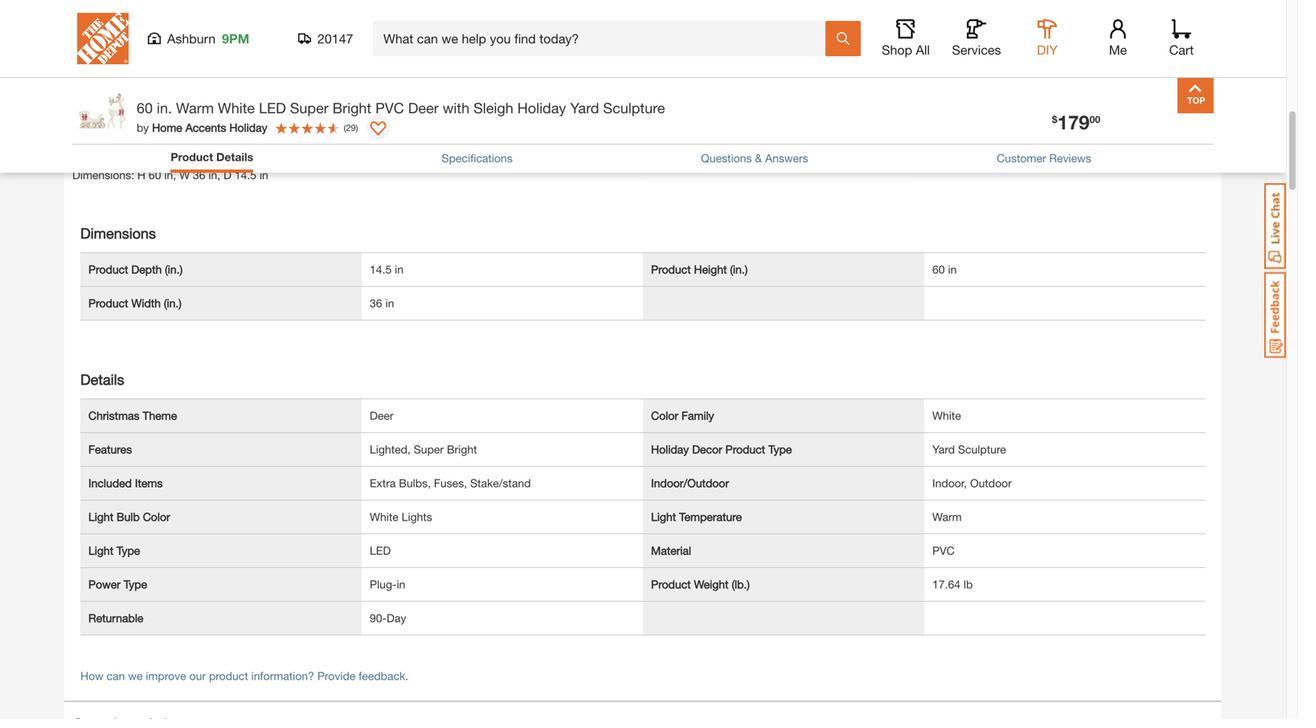 Task type: vqa. For each thing, say whether or not it's contained in the screenshot.


Task type: describe. For each thing, give the bounding box(es) containing it.
0 vertical spatial details
[[131, 87, 179, 105]]

cart link
[[1164, 19, 1199, 58]]

1 vertical spatial super
[[414, 443, 444, 456]]

extra bulbs, fuses, stake/stand
[[370, 476, 531, 490]]

with
[[443, 99, 469, 117]]

(in.) for product depth (in.)
[[165, 263, 183, 276]]

this
[[832, 28, 850, 41]]

stake/stand
[[470, 476, 531, 490]]

power type
[[88, 578, 147, 591]]

display image
[[370, 121, 386, 137]]

w
[[179, 168, 190, 181]]

share button
[[600, 13, 660, 37]]

share
[[626, 15, 660, 30]]

feedback link image
[[1264, 272, 1286, 359]]

product left width
[[88, 296, 128, 310]]

60 for 60 in
[[932, 263, 945, 276]]

What can we help you find today? search field
[[383, 22, 825, 55]]

services button
[[951, 19, 1002, 58]]

policy
[[1087, 28, 1118, 41]]

(lb.)
[[732, 578, 750, 591]]

improve
[[146, 669, 186, 683]]

by
[[137, 121, 149, 134]]

easy
[[843, 7, 876, 24]]

of
[[954, 28, 964, 41]]

we
[[128, 669, 143, 683]]

2 , from the left
[[217, 168, 220, 181]]

provide
[[317, 669, 356, 683]]

20147 button
[[298, 31, 354, 47]]

width
[[131, 296, 161, 310]]

days
[[926, 28, 951, 41]]

specifications for specifications dimensions: h 60 in , w 36 in , d 14.5 in
[[72, 143, 170, 160]]

1 return from the left
[[795, 28, 828, 41]]

bulb
[[117, 510, 140, 524]]

services
[[952, 42, 1001, 57]]

0 vertical spatial yard
[[570, 99, 599, 117]]

power
[[88, 578, 120, 591]]

christmas theme
[[88, 409, 177, 422]]

within
[[877, 28, 907, 41]]

1 vertical spatial led
[[370, 544, 391, 557]]

by home accents holiday
[[137, 121, 267, 134]]

indoor/outdoor
[[651, 476, 729, 490]]

dimensions
[[80, 224, 156, 242]]

home
[[152, 121, 182, 134]]

179
[[1058, 111, 1090, 133]]

ashburn
[[167, 31, 216, 46]]

returns
[[880, 7, 935, 24]]

29
[[346, 122, 356, 133]]

extra
[[370, 476, 396, 490]]

lb
[[964, 578, 973, 591]]

light for light bulb color
[[88, 510, 113, 524]]

shop all button
[[880, 19, 932, 58]]

print button
[[666, 13, 718, 37]]

0 vertical spatial white
[[218, 99, 255, 117]]

d
[[224, 168, 231, 181]]

36 inside specifications dimensions: h 60 in , w 36 in , d 14.5 in
[[193, 168, 205, 181]]

height
[[694, 263, 727, 276]]

$
[[1052, 114, 1058, 125]]

or
[[997, 7, 1011, 24]]

1 horizontal spatial sculpture
[[958, 443, 1006, 456]]

00
[[1090, 114, 1100, 125]]

2 return from the left
[[1050, 28, 1084, 41]]

free
[[795, 7, 825, 24]]

14.5 inside specifications dimensions: h 60 in , w 36 in , d 14.5 in
[[235, 168, 256, 181]]

lighted, super bright
[[370, 443, 477, 456]]

customer
[[997, 151, 1046, 165]]

christmas
[[88, 409, 139, 422]]

1 vertical spatial warm
[[932, 510, 962, 524]]

90-day
[[370, 612, 406, 625]]

product width (in.)
[[88, 296, 182, 310]]

free & easy returns in store or online return this item within 90 days of purchase. read return policy
[[795, 7, 1118, 41]]

white lights
[[370, 510, 432, 524]]

read return policy link
[[1021, 26, 1118, 43]]

how
[[80, 669, 103, 683]]

lights
[[402, 510, 432, 524]]

temperature
[[679, 510, 742, 524]]

questions & answers
[[701, 151, 808, 165]]

white for white lights
[[370, 510, 399, 524]]

specifications dimensions: h 60 in , w 36 in , d 14.5 in
[[72, 143, 268, 181]]

60 in
[[932, 263, 957, 276]]

product details button down what can we help you find today? search field
[[64, 64, 1222, 128]]

outdoor
[[970, 476, 1012, 490]]

0 horizontal spatial holiday
[[229, 121, 267, 134]]

day
[[387, 612, 406, 625]]

20147
[[318, 31, 353, 46]]

in
[[939, 7, 952, 24]]

feedback.
[[359, 669, 408, 683]]

1 vertical spatial product details
[[171, 150, 253, 164]]

purchase.
[[967, 28, 1017, 41]]

2 horizontal spatial details
[[216, 150, 253, 164]]

1 horizontal spatial 14.5
[[370, 263, 392, 276]]

top button
[[1178, 77, 1214, 113]]

light for light type
[[88, 544, 113, 557]]

lighted,
[[370, 443, 411, 456]]

60 inside specifications dimensions: h 60 in , w 36 in , d 14.5 in
[[149, 168, 161, 181]]

how can we improve our product information? provide feedback. link
[[80, 669, 408, 683]]

17.64 lb
[[932, 578, 973, 591]]

the home depot logo image
[[77, 13, 129, 64]]

1 , from the left
[[173, 168, 176, 181]]

& for free
[[829, 7, 839, 24]]



Task type: locate. For each thing, give the bounding box(es) containing it.
1 vertical spatial deer
[[370, 409, 394, 422]]

1 horizontal spatial specifications
[[442, 151, 513, 165]]

product down dimensions at top left
[[88, 263, 128, 276]]

2 vertical spatial white
[[370, 510, 399, 524]]

accents
[[185, 121, 226, 134]]

product details button up "d"
[[171, 149, 253, 166]]

online
[[1015, 7, 1059, 24]]

specifications for specifications
[[442, 151, 513, 165]]

36 right w
[[193, 168, 205, 181]]

(in.) right 'height'
[[730, 263, 748, 276]]

sleigh
[[474, 99, 513, 117]]

icon image
[[757, 14, 783, 34]]

(in.) for product height (in.)
[[730, 263, 748, 276]]

0 horizontal spatial ,
[[173, 168, 176, 181]]

all
[[916, 42, 930, 57]]

1 horizontal spatial deer
[[408, 99, 439, 117]]

information?
[[251, 669, 314, 683]]

0 horizontal spatial details
[[80, 371, 124, 388]]

0 vertical spatial &
[[829, 7, 839, 24]]

holiday right 'sleigh'
[[517, 99, 566, 117]]

specifications up dimensions:
[[72, 143, 170, 160]]

fuses,
[[434, 476, 467, 490]]

(
[[344, 122, 346, 133]]

weight
[[694, 578, 729, 591]]

details up by
[[131, 87, 179, 105]]

bright up the ( 29 )
[[333, 99, 371, 117]]

36 in
[[370, 296, 394, 310]]

0 vertical spatial color
[[651, 409, 678, 422]]

questions & answers button
[[701, 150, 808, 167], [701, 150, 808, 167]]

0 vertical spatial sculpture
[[603, 99, 665, 117]]

0 horizontal spatial warm
[[176, 99, 214, 117]]

reviews
[[1049, 151, 1091, 165]]

led up plug- at the bottom left of the page
[[370, 544, 391, 557]]

customer reviews button
[[997, 150, 1091, 167], [997, 150, 1091, 167]]

1 horizontal spatial holiday
[[517, 99, 566, 117]]

60 in. warm white led super bright pvc deer with sleigh holiday yard sculpture
[[137, 99, 665, 117]]

0 horizontal spatial 36
[[193, 168, 205, 181]]

deer up the lighted,
[[370, 409, 394, 422]]

holiday decor product type
[[651, 443, 792, 456]]

warm up by home accents holiday
[[176, 99, 214, 117]]

1 vertical spatial bright
[[447, 443, 477, 456]]

product height (in.)
[[651, 263, 748, 276]]

1 horizontal spatial white
[[370, 510, 399, 524]]

light
[[88, 510, 113, 524], [651, 510, 676, 524], [88, 544, 113, 557]]

(in.) for product width (in.)
[[164, 296, 182, 310]]

1 vertical spatial pvc
[[932, 544, 955, 557]]

me
[[1109, 42, 1127, 57]]

0 horizontal spatial 14.5
[[235, 168, 256, 181]]

diy button
[[1022, 19, 1073, 58]]

type
[[768, 443, 792, 456], [117, 544, 140, 557], [124, 578, 147, 591]]

live chat image
[[1264, 183, 1286, 269]]

2 vertical spatial type
[[124, 578, 147, 591]]

2 horizontal spatial holiday
[[651, 443, 689, 456]]

sculpture down what can we help you find today? search field
[[603, 99, 665, 117]]

& up this
[[829, 7, 839, 24]]

product left 'height'
[[651, 263, 691, 276]]

1 vertical spatial type
[[117, 544, 140, 557]]

0 horizontal spatial specifications
[[72, 143, 170, 160]]

deer left with
[[408, 99, 439, 117]]

dimensions:
[[72, 168, 134, 181]]

super down 20147 button
[[290, 99, 329, 117]]

white left lights
[[370, 510, 399, 524]]

return
[[795, 28, 828, 41], [1050, 28, 1084, 41]]

cart
[[1169, 42, 1194, 57]]

led
[[259, 99, 286, 117], [370, 544, 391, 557]]

type right decor
[[768, 443, 792, 456]]

how can we improve our product information? provide feedback.
[[80, 669, 408, 683]]

white
[[218, 99, 255, 117], [932, 409, 961, 422], [370, 510, 399, 524]]

0 horizontal spatial deer
[[370, 409, 394, 422]]

, left w
[[173, 168, 176, 181]]

& for questions
[[755, 151, 762, 165]]

,
[[173, 168, 176, 181], [217, 168, 220, 181]]

yard up the indoor,
[[932, 443, 955, 456]]

0 horizontal spatial yard
[[570, 99, 599, 117]]

product details up "d"
[[171, 150, 253, 164]]

0 vertical spatial pvc
[[375, 99, 404, 117]]

product details
[[72, 87, 179, 105], [171, 150, 253, 164]]

color left family
[[651, 409, 678, 422]]

our
[[189, 669, 206, 683]]

0 vertical spatial holiday
[[517, 99, 566, 117]]

14.5 right "d"
[[235, 168, 256, 181]]

1 horizontal spatial details
[[131, 87, 179, 105]]

print
[[692, 15, 718, 30]]

& inside free & easy returns in store or online return this item within 90 days of purchase. read return policy
[[829, 7, 839, 24]]

light type
[[88, 544, 140, 557]]

sculpture up the outdoor
[[958, 443, 1006, 456]]

super up bulbs,
[[414, 443, 444, 456]]

1 horizontal spatial &
[[829, 7, 839, 24]]

product depth (in.)
[[88, 263, 183, 276]]

in.
[[157, 99, 172, 117]]

0 horizontal spatial white
[[218, 99, 255, 117]]

(in.) right depth
[[165, 263, 183, 276]]

product
[[209, 669, 248, 683]]

1 horizontal spatial led
[[370, 544, 391, 557]]

light left bulb
[[88, 510, 113, 524]]

specifications button
[[442, 150, 513, 167], [442, 150, 513, 167]]

1 horizontal spatial pvc
[[932, 544, 955, 557]]

1 vertical spatial color
[[143, 510, 170, 524]]

light bulb color
[[88, 510, 170, 524]]

type right power
[[124, 578, 147, 591]]

product down the home depot logo
[[72, 87, 127, 105]]

product down 'material' in the right bottom of the page
[[651, 578, 691, 591]]

0 horizontal spatial return
[[795, 28, 828, 41]]

plug-
[[370, 578, 397, 591]]

color right bulb
[[143, 510, 170, 524]]

2 vertical spatial holiday
[[651, 443, 689, 456]]

36 down 14.5 in
[[370, 296, 382, 310]]

0 horizontal spatial led
[[259, 99, 286, 117]]

0 horizontal spatial pvc
[[375, 99, 404, 117]]

0 vertical spatial 14.5
[[235, 168, 256, 181]]

yard down what can we help you find today? search field
[[570, 99, 599, 117]]

0 vertical spatial led
[[259, 99, 286, 117]]

answers
[[765, 151, 808, 165]]

1 vertical spatial details
[[216, 150, 253, 164]]

led up by home accents holiday
[[259, 99, 286, 117]]

return down free
[[795, 28, 828, 41]]

14.5 up 36 in
[[370, 263, 392, 276]]

decor
[[692, 443, 722, 456]]

store
[[956, 7, 993, 24]]

0 vertical spatial type
[[768, 443, 792, 456]]

product details button
[[64, 64, 1222, 128], [171, 149, 253, 169], [171, 149, 253, 166]]

1 vertical spatial yard
[[932, 443, 955, 456]]

14.5 in
[[370, 263, 404, 276]]

(in.) right width
[[164, 296, 182, 310]]

light for light temperature
[[651, 510, 676, 524]]

bulbs,
[[399, 476, 431, 490]]

60
[[137, 99, 153, 117], [149, 168, 161, 181], [932, 263, 945, 276]]

60 for 60 in. warm white led super bright pvc deer with sleigh holiday yard sculpture
[[137, 99, 153, 117]]

1 vertical spatial 60
[[149, 168, 161, 181]]

0 vertical spatial 60
[[137, 99, 153, 117]]

product weight (lb.)
[[651, 578, 750, 591]]

2 vertical spatial details
[[80, 371, 124, 388]]

1 horizontal spatial return
[[1050, 28, 1084, 41]]

customer reviews
[[997, 151, 1091, 165]]

light up power
[[88, 544, 113, 557]]

white up yard sculpture
[[932, 409, 961, 422]]

1 horizontal spatial ,
[[217, 168, 220, 181]]

specifications down 'sleigh'
[[442, 151, 513, 165]]

holiday down the color family
[[651, 443, 689, 456]]

item
[[853, 28, 874, 41]]

white for white
[[932, 409, 961, 422]]

holiday right the accents
[[229, 121, 267, 134]]

1 horizontal spatial 36
[[370, 296, 382, 310]]

return up diy
[[1050, 28, 1084, 41]]

details up christmas
[[80, 371, 124, 388]]

0 vertical spatial warm
[[176, 99, 214, 117]]

type for led
[[117, 544, 140, 557]]

product details button down the accents
[[171, 149, 253, 169]]

0 vertical spatial super
[[290, 99, 329, 117]]

family
[[682, 409, 714, 422]]

holiday
[[517, 99, 566, 117], [229, 121, 267, 134], [651, 443, 689, 456]]

1 vertical spatial 36
[[370, 296, 382, 310]]

details
[[131, 87, 179, 105], [216, 150, 253, 164], [80, 371, 124, 388]]

plug-in
[[370, 578, 405, 591]]

white up the accents
[[218, 99, 255, 117]]

specifications inside specifications dimensions: h 60 in , w 36 in , d 14.5 in
[[72, 143, 170, 160]]

pvc up 17.64
[[932, 544, 955, 557]]

0 vertical spatial product details
[[72, 87, 179, 105]]

shop all
[[882, 42, 930, 57]]

0 horizontal spatial sculpture
[[603, 99, 665, 117]]

0 vertical spatial bright
[[333, 99, 371, 117]]

h
[[137, 168, 146, 181]]

bright up fuses,
[[447, 443, 477, 456]]

yard sculpture
[[932, 443, 1006, 456]]

1 horizontal spatial color
[[651, 409, 678, 422]]

product right decor
[[725, 443, 765, 456]]

indoor,
[[932, 476, 967, 490]]

pvc up "display" icon
[[375, 99, 404, 117]]

returnable
[[88, 612, 143, 625]]

light temperature
[[651, 510, 742, 524]]

2 vertical spatial 60
[[932, 263, 945, 276]]

2 horizontal spatial white
[[932, 409, 961, 422]]

type down bulb
[[117, 544, 140, 557]]

product
[[72, 87, 127, 105], [171, 150, 213, 164], [88, 263, 128, 276], [651, 263, 691, 276], [88, 296, 128, 310], [725, 443, 765, 456], [651, 578, 691, 591]]

1 horizontal spatial yard
[[932, 443, 955, 456]]

1 horizontal spatial bright
[[447, 443, 477, 456]]

type for plug-in
[[124, 578, 147, 591]]

1 vertical spatial &
[[755, 151, 762, 165]]

light up 'material' in the right bottom of the page
[[651, 510, 676, 524]]

details up "d"
[[216, 150, 253, 164]]

0 vertical spatial deer
[[408, 99, 439, 117]]

depth
[[131, 263, 162, 276]]

product image image
[[76, 85, 129, 137]]

items
[[135, 476, 163, 490]]

36
[[193, 168, 205, 181], [370, 296, 382, 310]]

, left "d"
[[217, 168, 220, 181]]

sculpture
[[603, 99, 665, 117], [958, 443, 1006, 456]]

9pm
[[222, 31, 249, 46]]

1 vertical spatial 14.5
[[370, 263, 392, 276]]

yard
[[570, 99, 599, 117], [932, 443, 955, 456]]

me button
[[1092, 19, 1144, 58]]

1 horizontal spatial warm
[[932, 510, 962, 524]]

warm down the indoor,
[[932, 510, 962, 524]]

0 horizontal spatial &
[[755, 151, 762, 165]]

1 vertical spatial white
[[932, 409, 961, 422]]

0 horizontal spatial color
[[143, 510, 170, 524]]

questions
[[701, 151, 752, 165]]

90-
[[370, 612, 387, 625]]

0 horizontal spatial bright
[[333, 99, 371, 117]]

1 vertical spatial sculpture
[[958, 443, 1006, 456]]

1 vertical spatial holiday
[[229, 121, 267, 134]]

product up w
[[171, 150, 213, 164]]

product details up by
[[72, 87, 179, 105]]

0 horizontal spatial super
[[290, 99, 329, 117]]

0 vertical spatial 36
[[193, 168, 205, 181]]

& left answers
[[755, 151, 762, 165]]

diy
[[1037, 42, 1058, 57]]

1 horizontal spatial super
[[414, 443, 444, 456]]



